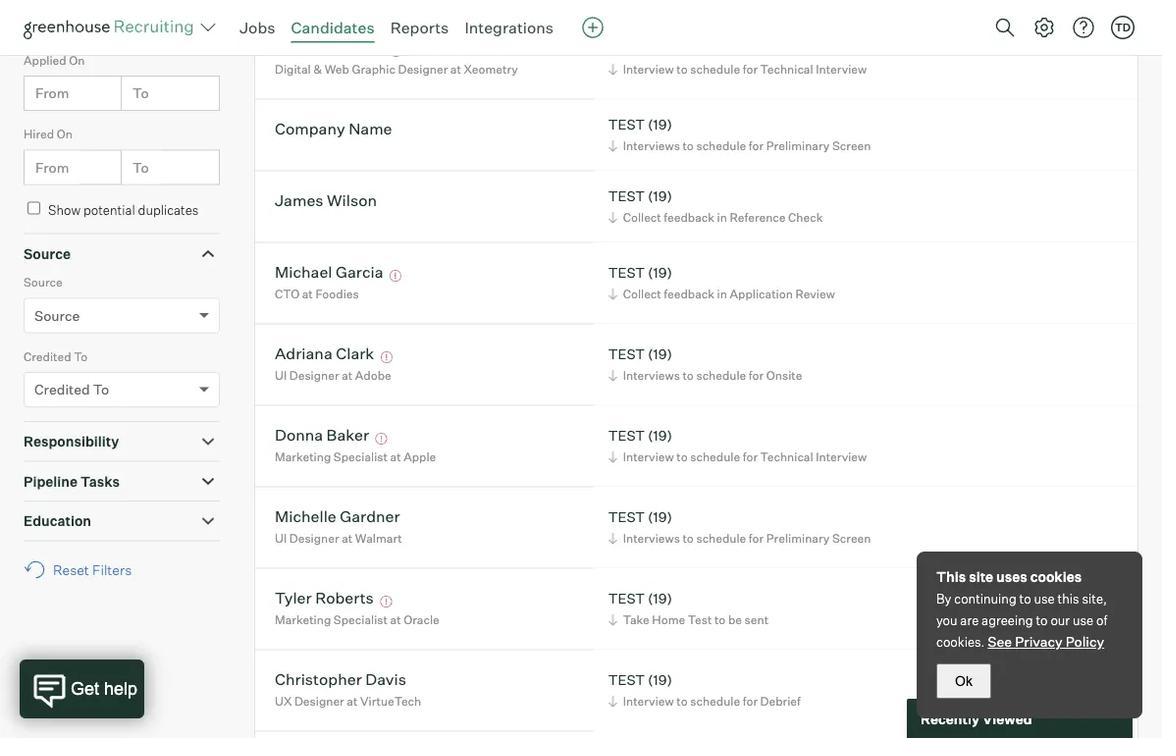 Task type: locate. For each thing, give the bounding box(es) containing it.
marketing for donna
[[275, 450, 331, 465]]

schedule left onsite
[[697, 368, 747, 383]]

1 vertical spatial from
[[35, 85, 69, 102]]

1 interview to schedule for technical interview link from the top
[[606, 60, 872, 79]]

1 vertical spatial interviews to schedule for preliminary screen link
[[606, 530, 876, 548]]

specialist for tyler roberts
[[334, 613, 388, 628]]

1 vertical spatial use
[[1073, 613, 1094, 629]]

8 (19) from the top
[[648, 671, 673, 689]]

2 specialist from the top
[[334, 613, 388, 628]]

interview to schedule for technical interview link for jones
[[606, 60, 872, 79]]

test (19) interviews to schedule for preliminary screen
[[609, 116, 872, 153], [609, 508, 872, 546]]

in left reference
[[718, 210, 728, 225]]

(19) inside "test (19) interviews to schedule for onsite"
[[648, 345, 673, 363]]

designer inside christopher davis ux designer at virtuetech
[[295, 695, 344, 709]]

(19) up interviews to schedule for onsite link
[[648, 345, 673, 363]]

from down hired on
[[35, 159, 69, 176]]

1 vertical spatial preliminary
[[767, 531, 830, 546]]

sharpay
[[275, 37, 336, 57]]

2 test from the top
[[609, 187, 645, 204]]

source for the source element
[[24, 245, 71, 262]]

0 vertical spatial screen
[[833, 139, 872, 153]]

collect inside test (19) collect feedback in application review
[[623, 287, 662, 302]]

to inside test (19) take home test to be sent
[[715, 613, 726, 628]]

2 interview to schedule for technical interview link from the top
[[606, 448, 872, 467]]

credited to down the source element
[[24, 349, 88, 364]]

1 vertical spatial screen
[[833, 531, 872, 546]]

(19) inside test (19) interview to schedule for debrief
[[648, 671, 673, 689]]

on right applied
[[69, 53, 85, 67]]

collect for test (19) collect feedback in application review
[[623, 287, 662, 302]]

(19) for cto at foodies
[[648, 264, 673, 281]]

michael garcia
[[275, 262, 384, 282]]

application
[[730, 287, 793, 302]]

1 vertical spatial feedback
[[664, 287, 715, 302]]

2 marketing from the top
[[275, 613, 331, 628]]

0 vertical spatial test (19) interviews to schedule for preliminary screen
[[609, 116, 872, 153]]

schedule inside "test (19) interviews to schedule for onsite"
[[697, 368, 747, 383]]

preliminary up check
[[767, 139, 830, 153]]

take home test to be sent link
[[606, 611, 774, 630]]

3 from from the top
[[35, 159, 69, 176]]

interviews to schedule for preliminary screen link
[[606, 137, 876, 155], [606, 530, 876, 548]]

0 vertical spatial interviews to schedule for preliminary screen link
[[606, 137, 876, 155]]

designer down the adriana clark link on the left
[[290, 368, 339, 383]]

schedule for marketing specialist at apple
[[691, 450, 741, 465]]

on right hired
[[57, 127, 73, 142]]

(19) inside test (19) collect feedback in application review
[[648, 264, 673, 281]]

sharpay jones
[[275, 37, 384, 57]]

1 test from the top
[[609, 116, 645, 133]]

interview to schedule for technical interview link for baker
[[606, 448, 872, 467]]

3 interviews from the top
[[623, 531, 680, 546]]

technical inside designer (50) interview to schedule for technical interview
[[761, 62, 814, 77]]

recently
[[921, 710, 980, 728]]

schedule left the debrief
[[691, 695, 741, 709]]

by continuing to use this site, you are agreeing to our use of cookies.
[[937, 591, 1108, 650]]

collect inside test (19) collect feedback in reference check
[[623, 210, 662, 225]]

feedback for test (19) collect feedback in application review
[[664, 287, 715, 302]]

privacy
[[1016, 633, 1063, 651]]

to inside test (19) interview to schedule for debrief
[[677, 695, 688, 709]]

cto at foodies
[[275, 287, 359, 302]]

candidates
[[291, 18, 375, 37]]

interview inside test (19) interview to schedule for debrief
[[623, 695, 674, 709]]

marketing down tyler
[[275, 613, 331, 628]]

designer left (50)
[[609, 39, 667, 56]]

home
[[652, 613, 686, 628]]

designer
[[609, 39, 667, 56], [398, 62, 448, 77], [290, 368, 339, 383], [290, 531, 339, 546], [295, 695, 344, 709]]

apple
[[404, 450, 436, 465]]

tyler roberts link
[[275, 588, 374, 611]]

1 vertical spatial collect
[[623, 287, 662, 302]]

1 vertical spatial source
[[24, 275, 63, 290]]

designer inside designer (50) interview to schedule for technical interview
[[609, 39, 667, 56]]

marketing specialist at oracle
[[275, 613, 440, 628]]

test inside test (19) interview to schedule for debrief
[[609, 671, 645, 689]]

1 in from the top
[[718, 210, 728, 225]]

source up "credited to" element
[[34, 307, 80, 324]]

test (19) interviews to schedule for preliminary screen up test (19) collect feedback in reference check
[[609, 116, 872, 153]]

michelle gardner link
[[275, 507, 400, 530]]

interviews inside "test (19) interviews to schedule for onsite"
[[623, 368, 680, 383]]

from down applied on
[[35, 85, 69, 102]]

4 test from the top
[[609, 345, 645, 363]]

by
[[937, 591, 952, 607]]

credited down the source element
[[24, 349, 71, 364]]

oracle
[[404, 613, 440, 628]]

for inside 'test (19) interview to schedule for technical interview'
[[743, 450, 758, 465]]

at down christopher davis link
[[347, 695, 358, 709]]

collect for test (19) collect feedback in reference check
[[623, 210, 662, 225]]

ui designer at adobe
[[275, 368, 392, 383]]

credited
[[24, 349, 71, 364], [34, 381, 90, 398]]

8 test from the top
[[609, 671, 645, 689]]

7 (19) from the top
[[648, 590, 673, 607]]

james
[[275, 191, 324, 210]]

in for test (19) collect feedback in reference check
[[718, 210, 728, 225]]

to inside designer (50) interview to schedule for technical interview
[[677, 62, 688, 77]]

0 vertical spatial specialist
[[334, 450, 388, 465]]

in inside test (19) collect feedback in application review
[[718, 287, 728, 302]]

interview for test (19) interview to schedule for technical interview
[[623, 450, 674, 465]]

cookies.
[[937, 634, 986, 650]]

(19) down interviews to schedule for onsite link
[[648, 427, 673, 444]]

at left xeometry
[[451, 62, 462, 77]]

schedule down interviews to schedule for onsite link
[[691, 450, 741, 465]]

(19) inside 'test (19) interview to schedule for technical interview'
[[648, 427, 673, 444]]

1 collect from the top
[[623, 210, 662, 225]]

michael
[[275, 262, 332, 282]]

td button
[[1112, 16, 1135, 39]]

tasks
[[81, 473, 120, 490]]

interviews to schedule for preliminary screen link up be
[[606, 530, 876, 548]]

designer down sharpay jones has been in technical interview for more than 14 days image
[[398, 62, 448, 77]]

specialist down roberts
[[334, 613, 388, 628]]

marketing for tyler
[[275, 613, 331, 628]]

you
[[937, 613, 958, 629]]

schedule for ui designer at walmart
[[697, 531, 747, 546]]

1 specialist from the top
[[334, 450, 388, 465]]

(19) down (50)
[[648, 116, 673, 133]]

test inside test (19) take home test to be sent
[[609, 590, 645, 607]]

digital & web graphic designer at xeometry
[[275, 62, 518, 77]]

schedule up test (19) take home test to be sent
[[697, 531, 747, 546]]

0 vertical spatial ui
[[275, 368, 287, 383]]

from up applied on
[[35, 11, 69, 28]]

(19) for marketing specialist at apple
[[648, 427, 673, 444]]

interview for designer (50) interview to schedule for technical interview
[[623, 62, 674, 77]]

1 technical from the top
[[761, 62, 814, 77]]

source down show potential duplicates checkbox on the left of the page
[[24, 275, 63, 290]]

2 screen from the top
[[833, 531, 872, 546]]

5 (19) from the top
[[648, 427, 673, 444]]

test inside test (19) collect feedback in application review
[[609, 264, 645, 281]]

to down the take home test to be sent link
[[677, 695, 688, 709]]

1 vertical spatial technical
[[761, 450, 814, 465]]

for inside "test (19) interviews to schedule for onsite"
[[749, 368, 764, 383]]

test inside "test (19) interviews to schedule for onsite"
[[609, 345, 645, 363]]

test (19) interviews to schedule for preliminary screen down 'test (19) interview to schedule for technical interview'
[[609, 508, 872, 546]]

1 vertical spatial credited to
[[34, 381, 109, 398]]

2 collect from the top
[[623, 287, 662, 302]]

1 vertical spatial test (19) interviews to schedule for preliminary screen
[[609, 508, 872, 546]]

0 vertical spatial feedback
[[664, 210, 715, 225]]

6 (19) from the top
[[648, 508, 673, 526]]

adriana
[[275, 344, 333, 364]]

walmart
[[355, 531, 402, 546]]

interview to schedule for technical interview link down interviews to schedule for onsite link
[[606, 448, 872, 467]]

garcia
[[336, 262, 384, 282]]

(19) for ui designer at adobe
[[648, 345, 673, 363]]

designer down michelle
[[290, 531, 339, 546]]

interviews to schedule for preliminary screen link up test (19) collect feedback in reference check
[[606, 137, 876, 155]]

(19) inside test (19) collect feedback in reference check
[[648, 187, 673, 204]]

2 in from the top
[[718, 287, 728, 302]]

web
[[325, 62, 350, 77]]

to down interviews to schedule for onsite link
[[677, 450, 688, 465]]

(19) for ui designer at walmart
[[648, 508, 673, 526]]

designer (50) interview to schedule for technical interview
[[609, 39, 867, 77]]

designer down christopher
[[295, 695, 344, 709]]

sharpay jones link
[[275, 37, 384, 60]]

to down uses
[[1020, 591, 1032, 607]]

collect
[[623, 210, 662, 225], [623, 287, 662, 302]]

interview to schedule for technical interview link down (50)
[[606, 60, 872, 79]]

0 vertical spatial on
[[69, 53, 85, 67]]

schedule for ux designer at virtuetech
[[691, 695, 741, 709]]

2 vertical spatial from
[[35, 159, 69, 176]]

(19) inside test (19) take home test to be sent
[[648, 590, 673, 607]]

marketing down donna
[[275, 450, 331, 465]]

1 vertical spatial interview to schedule for technical interview link
[[606, 448, 872, 467]]

schedule down (50)
[[691, 62, 741, 77]]

xeometry
[[464, 62, 518, 77]]

applied on
[[24, 53, 85, 67]]

in inside test (19) collect feedback in reference check
[[718, 210, 728, 225]]

(19) up home at the right bottom of the page
[[648, 590, 673, 607]]

specialist down "baker"
[[334, 450, 388, 465]]

to
[[133, 11, 149, 28], [133, 85, 149, 102], [133, 159, 149, 176], [74, 349, 88, 364], [93, 381, 109, 398]]

interviews
[[623, 139, 680, 153], [623, 368, 680, 383], [623, 531, 680, 546]]

technical inside 'test (19) interview to schedule for technical interview'
[[761, 450, 814, 465]]

ui down michelle
[[275, 531, 287, 546]]

Show potential duplicates checkbox
[[27, 202, 40, 215]]

interviews for ui designer at adobe
[[623, 368, 680, 383]]

2 (19) from the top
[[648, 187, 673, 204]]

test inside 'test (19) interview to schedule for technical interview'
[[609, 427, 645, 444]]

virtuetech
[[360, 695, 422, 709]]

sent
[[745, 613, 769, 628]]

in for test (19) collect feedback in application review
[[718, 287, 728, 302]]

collect feedback in application review link
[[606, 285, 841, 304]]

gardner
[[340, 507, 400, 527]]

at down michelle gardner link
[[342, 531, 353, 546]]

interview for test (19) interview to schedule for debrief
[[623, 695, 674, 709]]

2 from from the top
[[35, 85, 69, 102]]

1 vertical spatial marketing
[[275, 613, 331, 628]]

from for hired
[[35, 159, 69, 176]]

integrations
[[465, 18, 554, 37]]

adobe
[[355, 368, 392, 383]]

technical for (50)
[[761, 62, 814, 77]]

screen for 1st interviews to schedule for preliminary screen link from the bottom
[[833, 531, 872, 546]]

feedback inside test (19) collect feedback in reference check
[[664, 210, 715, 225]]

3 (19) from the top
[[648, 264, 673, 281]]

ui down the adriana
[[275, 368, 287, 383]]

at down tyler roberts has been in take home test for more than 7 days icon
[[390, 613, 401, 628]]

(19) up collect feedback in reference check link
[[648, 187, 673, 204]]

specialist for donna baker
[[334, 450, 388, 465]]

0 vertical spatial from
[[35, 11, 69, 28]]

interviews for ui designer at walmart
[[623, 531, 680, 546]]

0 horizontal spatial use
[[1035, 591, 1056, 607]]

interview to schedule for technical interview link
[[606, 60, 872, 79], [606, 448, 872, 467]]

at right cto
[[302, 287, 313, 302]]

to up 'test (19) interview to schedule for technical interview'
[[683, 368, 694, 383]]

0 vertical spatial collect
[[623, 210, 662, 225]]

preliminary up "sent"
[[767, 531, 830, 546]]

hired
[[24, 127, 54, 142]]

to left be
[[715, 613, 726, 628]]

0 vertical spatial marketing
[[275, 450, 331, 465]]

1 feedback from the top
[[664, 210, 715, 225]]

2 vertical spatial interviews
[[623, 531, 680, 546]]

company name link
[[275, 119, 392, 142]]

0 vertical spatial interviews
[[623, 139, 680, 153]]

james wilson link
[[275, 191, 377, 213]]

policy
[[1066, 633, 1105, 651]]

2 technical from the top
[[761, 450, 814, 465]]

pipeline
[[24, 473, 78, 490]]

site
[[970, 569, 994, 586]]

source
[[24, 245, 71, 262], [24, 275, 63, 290], [34, 307, 80, 324]]

2 interviews from the top
[[623, 368, 680, 383]]

feedback left reference
[[664, 210, 715, 225]]

for inside test (19) interview to schedule for debrief
[[743, 695, 758, 709]]

5 test from the top
[[609, 427, 645, 444]]

1 marketing from the top
[[275, 450, 331, 465]]

from
[[35, 11, 69, 28], [35, 85, 69, 102], [35, 159, 69, 176]]

donna baker
[[275, 425, 369, 445]]

sharpay jones has been in technical interview for more than 14 days image
[[387, 45, 405, 57]]

schedule inside designer (50) interview to schedule for technical interview
[[691, 62, 741, 77]]

test for marketing specialist at apple
[[609, 427, 645, 444]]

7 test from the top
[[609, 590, 645, 607]]

2 feedback from the top
[[664, 287, 715, 302]]

take
[[623, 613, 650, 628]]

pipeline tasks
[[24, 473, 120, 490]]

(19) for marketing specialist at oracle
[[648, 590, 673, 607]]

credited up responsibility
[[34, 381, 90, 398]]

to down (50)
[[677, 62, 688, 77]]

0 vertical spatial interview to schedule for technical interview link
[[606, 60, 872, 79]]

at
[[451, 62, 462, 77], [302, 287, 313, 302], [342, 368, 353, 383], [390, 450, 401, 465], [342, 531, 353, 546], [390, 613, 401, 628], [347, 695, 358, 709]]

(19) up 'collect feedback in application review' link in the top right of the page
[[648, 264, 673, 281]]

to up test (19) take home test to be sent
[[683, 531, 694, 546]]

3 test from the top
[[609, 264, 645, 281]]

education
[[24, 513, 91, 530]]

1 vertical spatial on
[[57, 127, 73, 142]]

(19) up test (19) take home test to be sent
[[648, 508, 673, 526]]

1 test (19) interviews to schedule for preliminary screen from the top
[[609, 116, 872, 153]]

0 vertical spatial source
[[24, 245, 71, 262]]

feedback up "test (19) interviews to schedule for onsite" in the right of the page
[[664, 287, 715, 302]]

test inside test (19) collect feedback in reference check
[[609, 187, 645, 204]]

feedback
[[664, 210, 715, 225], [664, 287, 715, 302]]

are
[[961, 613, 979, 629]]

1 (19) from the top
[[648, 116, 673, 133]]

4 (19) from the top
[[648, 345, 673, 363]]

1 vertical spatial ui
[[275, 531, 287, 546]]

schedule inside 'test (19) interview to schedule for technical interview'
[[691, 450, 741, 465]]

1 vertical spatial in
[[718, 287, 728, 302]]

on
[[69, 53, 85, 67], [57, 127, 73, 142]]

donna baker link
[[275, 425, 369, 448]]

source down show
[[24, 245, 71, 262]]

use left this
[[1035, 591, 1056, 607]]

0 vertical spatial preliminary
[[767, 139, 830, 153]]

source element
[[24, 273, 220, 347]]

0 vertical spatial technical
[[761, 62, 814, 77]]

feedback inside test (19) collect feedback in application review
[[664, 287, 715, 302]]

1 horizontal spatial use
[[1073, 613, 1094, 629]]

1 vertical spatial specialist
[[334, 613, 388, 628]]

0 vertical spatial in
[[718, 210, 728, 225]]

from for applied
[[35, 85, 69, 102]]

1 vertical spatial interviews
[[623, 368, 680, 383]]

(19) up interview to schedule for debrief link
[[648, 671, 673, 689]]

marketing
[[275, 450, 331, 465], [275, 613, 331, 628]]

schedule inside test (19) interview to schedule for debrief
[[691, 695, 741, 709]]

6 test from the top
[[609, 508, 645, 526]]

tyler roberts has been in take home test for more than 7 days image
[[377, 596, 395, 608]]

donna
[[275, 425, 323, 445]]

1 screen from the top
[[833, 139, 872, 153]]

use left of
[[1073, 613, 1094, 629]]

christopher davis ux designer at virtuetech
[[275, 670, 422, 709]]

see privacy policy
[[988, 633, 1105, 651]]

0 vertical spatial use
[[1035, 591, 1056, 607]]

test for ui designer at adobe
[[609, 345, 645, 363]]

credited to up responsibility
[[34, 381, 109, 398]]

in left application
[[718, 287, 728, 302]]

(19)
[[648, 116, 673, 133], [648, 187, 673, 204], [648, 264, 673, 281], [648, 345, 673, 363], [648, 427, 673, 444], [648, 508, 673, 526], [648, 590, 673, 607], [648, 671, 673, 689]]

for for marketing specialist at apple
[[743, 450, 758, 465]]

2 ui from the top
[[275, 531, 287, 546]]

in
[[718, 210, 728, 225], [718, 287, 728, 302]]

1 from from the top
[[35, 11, 69, 28]]



Task type: describe. For each thing, give the bounding box(es) containing it.
at down the donna baker has been in technical interview for more than 14 days icon
[[390, 450, 401, 465]]

credited to element
[[24, 347, 220, 422]]

2 interviews to schedule for preliminary screen link from the top
[[606, 530, 876, 548]]

michelle
[[275, 507, 337, 527]]

1 interviews to schedule for preliminary screen link from the top
[[606, 137, 876, 155]]

adriana clark
[[275, 344, 374, 364]]

search image
[[994, 16, 1017, 39]]

candidates link
[[291, 18, 375, 37]]

this
[[937, 569, 967, 586]]

company
[[275, 119, 345, 139]]

christopher
[[275, 670, 362, 690]]

wilson
[[327, 191, 377, 210]]

adriana clark has been in onsite for more than 21 days image
[[378, 352, 396, 364]]

cookies
[[1031, 569, 1082, 586]]

2 test (19) interviews to schedule for preliminary screen from the top
[[609, 508, 872, 546]]

debrief
[[761, 695, 801, 709]]

check
[[789, 210, 823, 225]]

test
[[688, 613, 712, 628]]

test (19) interview to schedule for technical interview
[[609, 427, 867, 465]]

0 vertical spatial credited to
[[24, 349, 88, 364]]

test for cto at foodies
[[609, 264, 645, 281]]

at down clark
[[342, 368, 353, 383]]

1 preliminary from the top
[[767, 139, 830, 153]]

for for ux designer at virtuetech
[[743, 695, 758, 709]]

test (19) take home test to be sent
[[609, 590, 769, 628]]

to inside "test (19) interviews to schedule for onsite"
[[683, 368, 694, 383]]

james wilson
[[275, 191, 377, 210]]

christopher davis link
[[275, 670, 407, 693]]

of
[[1097, 613, 1108, 629]]

tyler
[[275, 588, 312, 608]]

2 preliminary from the top
[[767, 531, 830, 546]]

for inside designer (50) interview to schedule for technical interview
[[743, 62, 758, 77]]

test for ux designer at virtuetech
[[609, 671, 645, 689]]

onsite
[[767, 368, 803, 383]]

at inside christopher davis ux designer at virtuetech
[[347, 695, 358, 709]]

source for "credited to" element
[[24, 275, 63, 290]]

potential
[[83, 202, 135, 218]]

to left the our
[[1037, 613, 1048, 629]]

duplicates
[[138, 202, 199, 218]]

schedule up test (19) collect feedback in reference check
[[697, 139, 747, 153]]

company name
[[275, 119, 392, 139]]

1 ui from the top
[[275, 368, 287, 383]]

michelle gardner ui designer at walmart
[[275, 507, 402, 546]]

reset
[[53, 561, 89, 579]]

hired on
[[24, 127, 73, 142]]

this site uses cookies
[[937, 569, 1082, 586]]

ui inside michelle gardner ui designer at walmart
[[275, 531, 287, 546]]

designer inside michelle gardner ui designer at walmart
[[290, 531, 339, 546]]

ok button
[[937, 664, 992, 699]]

test (19) collect feedback in reference check
[[609, 187, 823, 225]]

jobs link
[[240, 18, 275, 37]]

review
[[796, 287, 836, 302]]

schedule for ui designer at adobe
[[697, 368, 747, 383]]

digital
[[275, 62, 311, 77]]

test (19) interviews to schedule for onsite
[[609, 345, 803, 383]]

responsibility
[[24, 433, 119, 450]]

at inside michelle gardner ui designer at walmart
[[342, 531, 353, 546]]

marketing specialist at apple
[[275, 450, 436, 465]]

name
[[349, 119, 392, 139]]

test for ui designer at walmart
[[609, 508, 645, 526]]

applied
[[24, 53, 66, 67]]

collect feedback in reference check link
[[606, 208, 828, 227]]

our
[[1051, 613, 1071, 629]]

continuing
[[955, 591, 1017, 607]]

for for ui designer at adobe
[[749, 368, 764, 383]]

ok
[[956, 674, 973, 689]]

feedback for test (19) collect feedback in reference check
[[664, 210, 715, 225]]

0 vertical spatial credited
[[24, 349, 71, 364]]

baker
[[327, 425, 369, 445]]

cto
[[275, 287, 300, 302]]

on for hired on
[[57, 127, 73, 142]]

michael garcia has been in application review for more than 5 days image
[[387, 270, 405, 282]]

test for marketing specialist at oracle
[[609, 590, 645, 607]]

&
[[314, 62, 322, 77]]

interview to schedule for debrief link
[[606, 693, 806, 711]]

show potential duplicates
[[48, 202, 199, 218]]

filters
[[92, 561, 132, 579]]

screen for first interviews to schedule for preliminary screen link from the top of the page
[[833, 139, 872, 153]]

to up test (19) collect feedback in reference check
[[683, 139, 694, 153]]

integrations link
[[465, 18, 554, 37]]

technical for (19)
[[761, 450, 814, 465]]

foodies
[[316, 287, 359, 302]]

greenhouse recruiting image
[[24, 16, 200, 39]]

site,
[[1083, 591, 1108, 607]]

configure image
[[1033, 16, 1057, 39]]

reports link
[[391, 18, 449, 37]]

adriana clark link
[[275, 344, 374, 366]]

1 interviews from the top
[[623, 139, 680, 153]]

roberts
[[315, 588, 374, 608]]

show
[[48, 202, 81, 218]]

test (19) collect feedback in application review
[[609, 264, 836, 302]]

clark
[[336, 344, 374, 364]]

for for ui designer at walmart
[[749, 531, 764, 546]]

ux
[[275, 695, 292, 709]]

(19) for ux designer at virtuetech
[[648, 671, 673, 689]]

reports
[[391, 18, 449, 37]]

tyler roberts
[[275, 588, 374, 608]]

viewed
[[983, 710, 1033, 728]]

test (19) interview to schedule for debrief
[[609, 671, 801, 709]]

2 vertical spatial source
[[34, 307, 80, 324]]

to inside 'test (19) interview to schedule for technical interview'
[[677, 450, 688, 465]]

donna baker has been in technical interview for more than 14 days image
[[373, 433, 390, 445]]

td
[[1116, 21, 1132, 34]]

on for applied on
[[69, 53, 85, 67]]

reset filters button
[[24, 552, 142, 588]]

1 vertical spatial credited
[[34, 381, 90, 398]]

jones
[[340, 37, 384, 57]]

reference
[[730, 210, 786, 225]]

recently viewed
[[921, 710, 1033, 728]]



Task type: vqa. For each thing, say whether or not it's contained in the screenshot.


